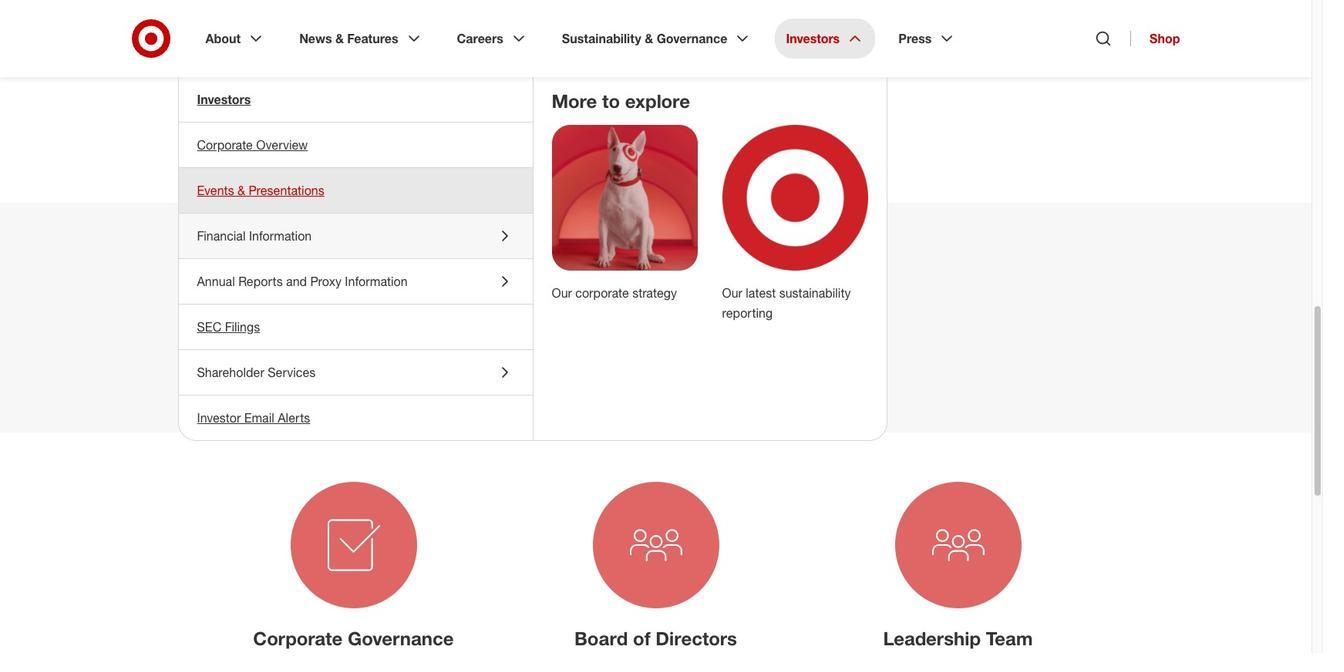 Task type: locate. For each thing, give the bounding box(es) containing it.
our for our latest sustainability reporting
[[722, 285, 742, 301]]

email
[[633, 253, 712, 290], [590, 305, 620, 321]]

1 vertical spatial investor
[[507, 253, 624, 290]]

mn
[[439, 83, 458, 99]]

+1-800-775-3110 investorrelations@target.com
[[366, 116, 539, 151]]

0 horizontal spatial investors
[[197, 92, 251, 107]]

investor left email
[[197, 410, 241, 426]]

1000
[[366, 63, 393, 79]]

& right events
[[238, 183, 245, 198]]

0 vertical spatial investor
[[366, 23, 413, 39]]

& for news
[[335, 31, 344, 46]]

2 our from the left
[[722, 285, 742, 301]]

1 horizontal spatial investors link
[[775, 19, 875, 59]]

press
[[898, 31, 932, 46]]

shareholder services
[[197, 365, 316, 380]]

corporate governance
[[253, 627, 454, 650]]

change
[[689, 305, 730, 321]]

overview
[[256, 137, 308, 153]]

0 vertical spatial information
[[249, 228, 312, 244]]

1 vertical spatial investors link
[[179, 77, 532, 122]]

investor inside investor email alerts link
[[197, 410, 241, 426]]

investor
[[543, 305, 587, 321]]

1 horizontal spatial information
[[345, 274, 408, 289]]

shop link
[[1130, 31, 1180, 46]]

our up "your"
[[722, 285, 742, 301]]

information up sec filings link
[[345, 274, 408, 289]]

+1-800-775-3110 link
[[366, 116, 464, 131]]

email up or
[[633, 253, 712, 290]]

investorrelations@target.com
[[366, 136, 539, 151]]

3110
[[436, 116, 464, 131]]

corporate for corporate overview
[[197, 137, 253, 153]]

1 horizontal spatial corporate
[[253, 627, 343, 650]]

0 vertical spatial email
[[633, 253, 712, 290]]

financial information link
[[179, 214, 532, 258]]

0 vertical spatial corporate
[[197, 137, 253, 153]]

alerts
[[721, 253, 805, 290]]

investor relations target corporation 1000 nicollet mall (tpn-1220) minneapolis, mn 55403
[[366, 23, 531, 99]]

filings
[[225, 319, 260, 335]]

up
[[481, 305, 495, 321]]

for
[[499, 305, 514, 321]]

1220)
[[500, 63, 531, 79]]

investor for investor email alerts
[[507, 253, 624, 290]]

1 our from the left
[[552, 285, 572, 301]]

investor for investor relations target corporation 1000 nicollet mall (tpn-1220) minneapolis, mn 55403
[[366, 23, 413, 39]]

email down 'corporate'
[[590, 305, 620, 321]]

investors link
[[775, 19, 875, 59], [179, 77, 532, 122]]

about
[[205, 31, 241, 46]]

sec
[[197, 319, 221, 335]]

1 horizontal spatial email
[[633, 253, 712, 290]]

to
[[602, 89, 620, 113], [675, 305, 686, 321]]

1 horizontal spatial &
[[335, 31, 344, 46]]

corporation
[[403, 43, 469, 59]]

&
[[335, 31, 344, 46], [645, 31, 653, 46], [238, 183, 245, 198]]

800-
[[385, 116, 411, 131]]

0 horizontal spatial to
[[602, 89, 620, 113]]

investor up investor
[[507, 253, 624, 290]]

and
[[286, 274, 307, 289]]

& right sustainability
[[645, 31, 653, 46]]

events & presentations link
[[179, 168, 532, 213]]

0 horizontal spatial investors link
[[179, 77, 532, 122]]

0 horizontal spatial investor
[[197, 410, 241, 426]]

0 horizontal spatial our
[[552, 285, 572, 301]]

more to explore
[[552, 89, 690, 113]]

investor up target
[[366, 23, 413, 39]]

0 horizontal spatial governance
[[348, 627, 454, 650]]

press link
[[888, 19, 967, 59]]

2 horizontal spatial investor
[[507, 253, 624, 290]]

governance inside site navigation element
[[657, 31, 727, 46]]

0 horizontal spatial email
[[590, 305, 620, 321]]

1 horizontal spatial governance
[[657, 31, 727, 46]]

1 vertical spatial governance
[[348, 627, 454, 650]]

email
[[244, 410, 274, 426]]

annual
[[197, 274, 235, 289]]

1 vertical spatial email
[[590, 305, 620, 321]]

to
[[439, 305, 452, 321]]

1 horizontal spatial investor
[[366, 23, 413, 39]]

0 vertical spatial investors link
[[775, 19, 875, 59]]

& right news
[[335, 31, 344, 46]]

0 vertical spatial investors
[[786, 31, 840, 46]]

investors
[[786, 31, 840, 46], [197, 92, 251, 107]]

investor for investor email alerts
[[197, 410, 241, 426]]

our
[[552, 285, 572, 301], [722, 285, 742, 301]]

our up investor
[[552, 285, 572, 301]]

board of directors
[[574, 627, 737, 650]]

& for events
[[238, 183, 245, 198]]

our corporate strategy
[[552, 285, 677, 301]]

of
[[633, 627, 651, 650]]

investor
[[366, 23, 413, 39], [507, 253, 624, 290], [197, 410, 241, 426]]

new
[[517, 305, 540, 321]]

directors
[[656, 627, 737, 650]]

1 vertical spatial information
[[345, 274, 408, 289]]

relations
[[416, 23, 467, 39]]

0 vertical spatial to
[[602, 89, 620, 113]]

corporate
[[197, 137, 253, 153], [253, 627, 343, 650]]

2 horizontal spatial &
[[645, 31, 653, 46]]

mall
[[442, 63, 464, 79]]

sustainability
[[779, 285, 851, 301]]

alerts
[[278, 410, 310, 426]]

investor inside investor relations target corporation 1000 nicollet mall (tpn-1220) minneapolis, mn 55403
[[366, 23, 413, 39]]

reporting
[[722, 305, 773, 321]]

2 vertical spatial investor
[[197, 410, 241, 426]]

careers link
[[446, 19, 539, 59]]

to right more
[[602, 89, 620, 113]]

our latest sustainability reporting
[[722, 285, 851, 321]]

target
[[366, 43, 400, 59]]

more
[[552, 89, 597, 113]]

& for sustainability
[[645, 31, 653, 46]]

(tpn-
[[468, 63, 500, 79]]

our inside 'our latest sustainability reporting'
[[722, 285, 742, 301]]

news & features link
[[288, 19, 434, 59]]

corporate overview
[[197, 137, 308, 153]]

features
[[347, 31, 398, 46]]

click
[[809, 305, 834, 321]]

0 horizontal spatial corporate
[[197, 137, 253, 153]]

proxy
[[310, 274, 342, 289]]

corporate inside site navigation element
[[197, 137, 253, 153]]

0 vertical spatial governance
[[657, 31, 727, 46]]

strategy
[[632, 285, 677, 301]]

below.
[[838, 305, 873, 321]]

1 vertical spatial investors
[[197, 92, 251, 107]]

0 horizontal spatial &
[[238, 183, 245, 198]]

1 horizontal spatial investors
[[786, 31, 840, 46]]

governance
[[657, 31, 727, 46], [348, 627, 454, 650]]

news & features
[[299, 31, 398, 46]]

1 horizontal spatial our
[[722, 285, 742, 301]]

to right or
[[675, 305, 686, 321]]

1 vertical spatial to
[[675, 305, 686, 321]]

1 vertical spatial corporate
[[253, 627, 343, 650]]

information down "presentations"
[[249, 228, 312, 244]]



Task type: vqa. For each thing, say whether or not it's contained in the screenshot.
Target
yes



Task type: describe. For each thing, give the bounding box(es) containing it.
services
[[268, 365, 316, 380]]

investor email alerts
[[507, 253, 805, 290]]

shop
[[1150, 31, 1180, 46]]

to sign up for new investor email alerts, or to change your request, click below.
[[439, 305, 873, 321]]

sign
[[455, 305, 478, 321]]

55403
[[462, 83, 496, 99]]

news
[[299, 31, 332, 46]]

target bullseye logo image
[[722, 125, 868, 271]]

sustainability & governance link
[[551, 19, 763, 59]]

minneapolis,
[[366, 83, 435, 99]]

careers
[[457, 31, 503, 46]]

alerts,
[[623, 305, 657, 321]]

shareholder services link
[[179, 350, 532, 395]]

request,
[[761, 305, 806, 321]]

presentations
[[249, 183, 324, 198]]

nicollet
[[397, 63, 438, 79]]

financial
[[197, 228, 246, 244]]

about link
[[195, 19, 276, 59]]

team
[[986, 627, 1033, 650]]

corporate
[[575, 285, 629, 301]]

our latest sustainability reporting link
[[722, 285, 851, 321]]

775-
[[411, 116, 436, 131]]

sustainability
[[562, 31, 641, 46]]

sec filings link
[[179, 305, 532, 349]]

+1-
[[366, 116, 385, 131]]

corporate for corporate governance
[[253, 627, 343, 650]]

0 horizontal spatial information
[[249, 228, 312, 244]]

investor email alerts
[[197, 410, 310, 426]]

board
[[574, 627, 628, 650]]

explore
[[625, 89, 690, 113]]

leadership
[[883, 627, 981, 650]]

annual reports and proxy information
[[197, 274, 408, 289]]

your
[[733, 305, 757, 321]]

or
[[660, 305, 671, 321]]

events
[[197, 183, 234, 198]]

annual reports and proxy information link
[[179, 259, 532, 304]]

sustainability & governance
[[562, 31, 727, 46]]

latest
[[746, 285, 776, 301]]

reports
[[238, 274, 283, 289]]

our corporate strategy link
[[552, 285, 677, 301]]

sec filings
[[197, 319, 260, 335]]

target's mascot bullseye in front of red background image
[[552, 125, 697, 271]]

1 horizontal spatial to
[[675, 305, 686, 321]]

to inside site navigation element
[[602, 89, 620, 113]]

our for our corporate strategy
[[552, 285, 572, 301]]

investorrelations@target.com link
[[366, 136, 539, 151]]

events & presentations
[[197, 183, 324, 198]]

financial information
[[197, 228, 312, 244]]

corporate overview link
[[179, 123, 532, 167]]

investor email alerts link
[[179, 396, 532, 440]]

site navigation element
[[0, 0, 1323, 653]]

leadership team
[[883, 627, 1033, 650]]

shareholder
[[197, 365, 264, 380]]



